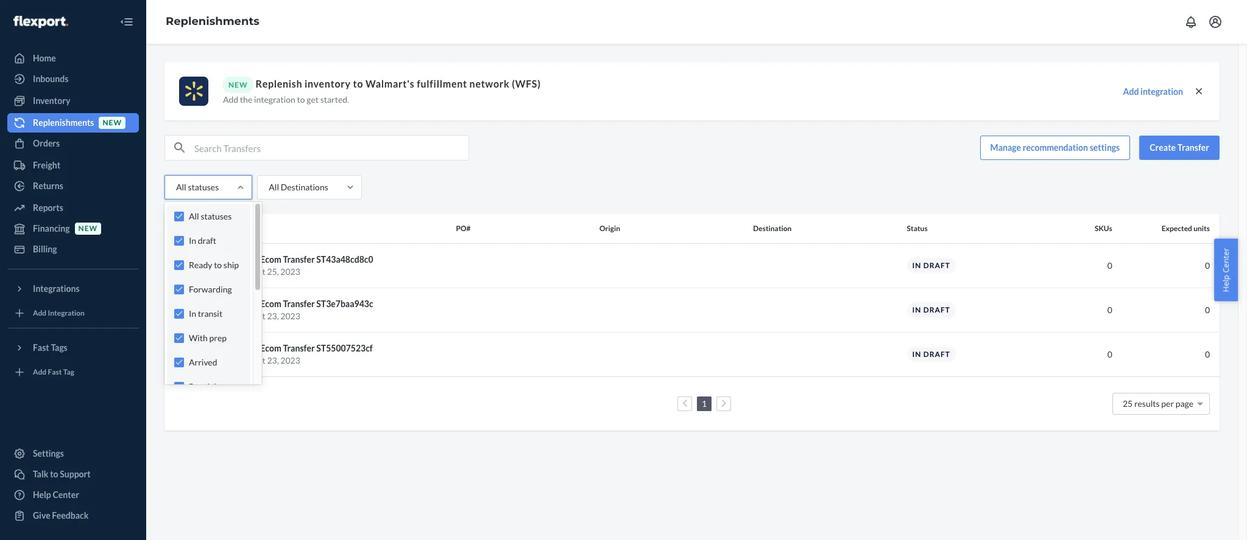 Task type: vqa. For each thing, say whether or not it's contained in the screenshot.
Products - All SKUs With Alias Counts the Products
no



Task type: locate. For each thing, give the bounding box(es) containing it.
all statuses
[[176, 182, 219, 193], [189, 211, 232, 222]]

units
[[1194, 224, 1210, 233]]

23, inside the storage to ecom transfer st3e7baa943c created oct 23, 2023
[[267, 311, 279, 321]]

to for storage to ecom transfer st55007523cf created oct 23, 2023
[[250, 343, 259, 354]]

1 horizontal spatial help center
[[1220, 248, 1231, 293]]

new up orders link
[[103, 118, 122, 128]]

st55007523cf
[[316, 343, 373, 354]]

1 vertical spatial center
[[53, 490, 79, 501]]

status
[[907, 224, 928, 233]]

3 2023 from the top
[[280, 355, 300, 366]]

1 horizontal spatial all
[[189, 211, 199, 222]]

to left the ship
[[214, 260, 222, 270]]

to right talk
[[50, 470, 58, 480]]

storage down forwarding
[[219, 299, 249, 309]]

created inside 'storage to ecom transfer st43a48cd8c0 created oct 25, 2023'
[[219, 267, 250, 277]]

billing
[[33, 244, 57, 255]]

talk to support
[[33, 470, 91, 480]]

2 oct from the top
[[251, 311, 265, 321]]

fast left the tag at the left bottom of page
[[48, 368, 62, 377]]

returns
[[33, 181, 63, 191]]

2 vertical spatial ecom
[[260, 343, 281, 354]]

0 vertical spatial storage
[[219, 254, 249, 265]]

to right transit at the left bottom of the page
[[250, 299, 259, 309]]

0 vertical spatial 23,
[[267, 311, 279, 321]]

billing link
[[7, 240, 139, 260]]

fast tags button
[[7, 339, 139, 358]]

1 horizontal spatial integration
[[1140, 86, 1183, 97]]

created for storage to ecom transfer st3e7baa943c created oct 23, 2023
[[219, 311, 250, 321]]

3 ecom from the top
[[260, 343, 281, 354]]

oct right transit at the left bottom of the page
[[251, 311, 265, 321]]

2 storage from the top
[[219, 299, 249, 309]]

recommendation
[[1023, 143, 1088, 153]]

2 created from the top
[[219, 311, 250, 321]]

transfer inside storage to ecom transfer st55007523cf created oct 23, 2023
[[283, 343, 315, 354]]

2023 inside 'storage to ecom transfer st43a48cd8c0 created oct 25, 2023'
[[280, 267, 300, 277]]

1 2023 from the top
[[280, 267, 300, 277]]

storage inside storage to ecom transfer st55007523cf created oct 23, 2023
[[219, 343, 249, 354]]

create transfer link
[[1139, 136, 1220, 160]]

help inside button
[[1220, 275, 1231, 293]]

give feedback
[[33, 511, 89, 521]]

transfer inside the storage to ecom transfer st3e7baa943c created oct 23, 2023
[[283, 299, 315, 309]]

1 ecom from the top
[[260, 254, 281, 265]]

storage right ready
[[219, 254, 249, 265]]

2 23, from the top
[[267, 355, 279, 366]]

23, inside storage to ecom transfer st55007523cf created oct 23, 2023
[[267, 355, 279, 366]]

st43a48cd8c0
[[316, 254, 373, 265]]

0 vertical spatial new
[[103, 118, 122, 128]]

1 horizontal spatial center
[[1220, 248, 1231, 273]]

2023 for st3e7baa943c
[[280, 311, 300, 321]]

settings
[[1090, 143, 1120, 153]]

oct inside storage to ecom transfer st55007523cf created oct 23, 2023
[[251, 355, 265, 366]]

ecom up the 25,
[[260, 254, 281, 265]]

1 vertical spatial 23,
[[267, 355, 279, 366]]

1 vertical spatial ecom
[[260, 299, 281, 309]]

flexport logo image
[[13, 16, 68, 28]]

ecom inside the storage to ecom transfer st3e7baa943c created oct 23, 2023
[[260, 299, 281, 309]]

oct
[[251, 267, 265, 277], [251, 311, 265, 321], [251, 355, 265, 366]]

forwarding
[[189, 284, 232, 295]]

give feedback button
[[7, 507, 139, 526]]

2023 down the storage to ecom transfer st3e7baa943c created oct 23, 2023
[[280, 355, 300, 366]]

fast inside dropdown button
[[33, 343, 49, 353]]

transfer down 'storage to ecom transfer st43a48cd8c0 created oct 25, 2023'
[[283, 299, 315, 309]]

new
[[103, 118, 122, 128], [78, 224, 98, 234]]

1 storage from the top
[[219, 254, 249, 265]]

1 oct from the top
[[251, 267, 265, 277]]

created for storage to ecom transfer st55007523cf created oct 23, 2023
[[219, 355, 250, 366]]

replenish inventory to walmart's fulfillment network (wfs)
[[256, 78, 541, 90]]

0 vertical spatial square image
[[174, 306, 184, 316]]

to inside storage to ecom transfer st55007523cf created oct 23, 2023
[[250, 343, 259, 354]]

created
[[219, 267, 250, 277], [219, 311, 250, 321], [219, 355, 250, 366]]

add
[[1123, 86, 1139, 97], [223, 94, 238, 105], [33, 309, 46, 318], [33, 368, 46, 377]]

0 vertical spatial help center
[[1220, 248, 1231, 293]]

0 horizontal spatial replenishments
[[33, 118, 94, 128]]

ecom down the storage to ecom transfer st3e7baa943c created oct 23, 2023
[[260, 343, 281, 354]]

give
[[33, 511, 50, 521]]

0 horizontal spatial center
[[53, 490, 79, 501]]

oct inside the storage to ecom transfer st3e7baa943c created oct 23, 2023
[[251, 311, 265, 321]]

created inside storage to ecom transfer st55007523cf created oct 23, 2023
[[219, 355, 250, 366]]

created inside the storage to ecom transfer st3e7baa943c created oct 23, 2023
[[219, 311, 250, 321]]

square image left arrived
[[174, 351, 184, 361]]

2023 for st43a48cd8c0
[[280, 267, 300, 277]]

1 vertical spatial storage
[[219, 299, 249, 309]]

to right inventory
[[353, 78, 363, 90]]

to inside 'storage to ecom transfer st43a48cd8c0 created oct 25, 2023'
[[250, 254, 259, 265]]

open account menu image
[[1208, 15, 1223, 29]]

1 link
[[699, 399, 709, 409]]

storage inside the storage to ecom transfer st3e7baa943c created oct 23, 2023
[[219, 299, 249, 309]]

fast left 'tags'
[[33, 343, 49, 353]]

2023
[[280, 267, 300, 277], [280, 311, 300, 321], [280, 355, 300, 366]]

2 ecom from the top
[[260, 299, 281, 309]]

tags
[[51, 343, 67, 353]]

0 vertical spatial ecom
[[260, 254, 281, 265]]

23, down the 25,
[[267, 311, 279, 321]]

1 horizontal spatial help
[[1220, 275, 1231, 293]]

1 vertical spatial statuses
[[201, 211, 232, 222]]

0 vertical spatial fast
[[33, 343, 49, 353]]

1 vertical spatial new
[[78, 224, 98, 234]]

2023 for st55007523cf
[[280, 355, 300, 366]]

chevron left image
[[682, 400, 687, 408]]

chevron right image
[[721, 400, 726, 408]]

3 created from the top
[[219, 355, 250, 366]]

1 vertical spatial oct
[[251, 311, 265, 321]]

1 created from the top
[[219, 267, 250, 277]]

ecom
[[260, 254, 281, 265], [260, 299, 281, 309], [260, 343, 281, 354]]

to right the ship
[[250, 254, 259, 265]]

transfer
[[1177, 143, 1209, 153], [283, 254, 315, 265], [283, 299, 315, 309], [283, 343, 315, 354]]

all destinations
[[269, 182, 328, 193]]

help
[[1220, 275, 1231, 293], [33, 490, 51, 501]]

ecom for st55007523cf
[[260, 343, 281, 354]]

returns link
[[7, 177, 139, 196]]

to
[[353, 78, 363, 90], [297, 94, 305, 105], [250, 254, 259, 265], [214, 260, 222, 270], [250, 299, 259, 309], [250, 343, 259, 354], [50, 470, 58, 480]]

ecom for st3e7baa943c
[[260, 299, 281, 309]]

ecom inside storage to ecom transfer st55007523cf created oct 23, 2023
[[260, 343, 281, 354]]

1 horizontal spatial new
[[103, 118, 122, 128]]

integrations
[[33, 284, 80, 294]]

23,
[[267, 311, 279, 321], [267, 355, 279, 366]]

23, down the storage to ecom transfer st3e7baa943c created oct 23, 2023
[[267, 355, 279, 366]]

1 23, from the top
[[267, 311, 279, 321]]

1 vertical spatial help
[[33, 490, 51, 501]]

integration left close image
[[1140, 86, 1183, 97]]

integration inside button
[[1140, 86, 1183, 97]]

help center button
[[1214, 239, 1238, 302]]

1 vertical spatial 2023
[[280, 311, 300, 321]]

storage to ecom transfer st43a48cd8c0 created oct 25, 2023
[[219, 254, 373, 277]]

statuses
[[188, 182, 219, 193], [201, 211, 232, 222]]

add fast tag
[[33, 368, 74, 377]]

1 square image from the top
[[174, 306, 184, 316]]

3 storage from the top
[[219, 343, 249, 354]]

add the integration to get started.
[[223, 94, 349, 105]]

square image for storage to ecom transfer st55007523cf
[[174, 351, 184, 361]]

2 vertical spatial storage
[[219, 343, 249, 354]]

2023 right the 25,
[[280, 267, 300, 277]]

2 vertical spatial created
[[219, 355, 250, 366]]

add integration link
[[7, 304, 139, 323]]

1 vertical spatial square image
[[174, 351, 184, 361]]

destination
[[753, 224, 792, 233]]

transfer inside 'storage to ecom transfer st43a48cd8c0 created oct 25, 2023'
[[283, 254, 315, 265]]

ecom down the 25,
[[260, 299, 281, 309]]

inbounds link
[[7, 69, 139, 89]]

transfer left st43a48cd8c0
[[283, 254, 315, 265]]

new for financing
[[78, 224, 98, 234]]

square image
[[174, 306, 184, 316], [174, 351, 184, 361]]

manage recommendation settings button
[[980, 136, 1130, 160]]

oct inside 'storage to ecom transfer st43a48cd8c0 created oct 25, 2023'
[[251, 267, 265, 277]]

2 square image from the top
[[174, 351, 184, 361]]

storage inside 'storage to ecom transfer st43a48cd8c0 created oct 25, 2023'
[[219, 254, 249, 265]]

to right prep
[[250, 343, 259, 354]]

2023 inside storage to ecom transfer st55007523cf created oct 23, 2023
[[280, 355, 300, 366]]

add for add integration
[[1123, 86, 1139, 97]]

storage for storage to ecom transfer st55007523cf
[[219, 343, 249, 354]]

3 oct from the top
[[251, 355, 265, 366]]

fast
[[33, 343, 49, 353], [48, 368, 62, 377]]

results
[[1134, 399, 1160, 409]]

0 horizontal spatial help center
[[33, 490, 79, 501]]

all
[[176, 182, 186, 193], [269, 182, 279, 193], [189, 211, 199, 222]]

financing
[[33, 224, 70, 234]]

0 vertical spatial created
[[219, 267, 250, 277]]

2 vertical spatial oct
[[251, 355, 265, 366]]

2 horizontal spatial all
[[269, 182, 279, 193]]

0 horizontal spatial new
[[78, 224, 98, 234]]

draft
[[198, 236, 216, 246], [923, 261, 950, 270], [923, 306, 950, 315], [923, 350, 950, 359]]

(wfs)
[[512, 78, 541, 90]]

2 vertical spatial 2023
[[280, 355, 300, 366]]

integration down the replenish
[[254, 94, 295, 105]]

storage right "with"
[[219, 343, 249, 354]]

home link
[[7, 49, 139, 68]]

transfer right create
[[1177, 143, 1209, 153]]

fulfillment
[[417, 78, 467, 90]]

help center link
[[7, 486, 139, 506]]

ecom inside 'storage to ecom transfer st43a48cd8c0 created oct 25, 2023'
[[260, 254, 281, 265]]

center
[[1220, 248, 1231, 273], [53, 490, 79, 501]]

square image left the in transit
[[174, 306, 184, 316]]

new down reports link on the left top
[[78, 224, 98, 234]]

transfer down the storage to ecom transfer st3e7baa943c created oct 23, 2023
[[283, 343, 315, 354]]

25 results per page option
[[1123, 399, 1193, 409]]

expected
[[1162, 224, 1192, 233]]

replenishments
[[166, 15, 259, 28], [33, 118, 94, 128]]

oct right arrived
[[251, 355, 265, 366]]

0 vertical spatial center
[[1220, 248, 1231, 273]]

2 2023 from the top
[[280, 311, 300, 321]]

0 vertical spatial 2023
[[280, 267, 300, 277]]

to inside button
[[50, 470, 58, 480]]

1 vertical spatial created
[[219, 311, 250, 321]]

2023 inside the storage to ecom transfer st3e7baa943c created oct 23, 2023
[[280, 311, 300, 321]]

to inside the storage to ecom transfer st3e7baa943c created oct 23, 2023
[[250, 299, 259, 309]]

add inside button
[[1123, 86, 1139, 97]]

23, for st55007523cf
[[267, 355, 279, 366]]

in draft
[[189, 236, 216, 246], [912, 261, 950, 270], [912, 306, 950, 315], [912, 350, 950, 359]]

to for ready to ship
[[214, 260, 222, 270]]

0 vertical spatial help
[[1220, 275, 1231, 293]]

0
[[1107, 260, 1112, 271], [1205, 260, 1210, 271], [1107, 305, 1112, 315], [1205, 305, 1210, 315], [1107, 349, 1112, 360], [1205, 349, 1210, 360]]

1 horizontal spatial replenishments
[[166, 15, 259, 28]]

close image
[[1193, 85, 1205, 97]]

0 horizontal spatial all
[[176, 182, 186, 193]]

integration
[[1140, 86, 1183, 97], [254, 94, 295, 105]]

created up forwarding
[[219, 267, 250, 277]]

created up prep
[[219, 311, 250, 321]]

oct left the 25,
[[251, 267, 265, 277]]

2023 up storage to ecom transfer st55007523cf created oct 23, 2023
[[280, 311, 300, 321]]

to for talk to support
[[50, 470, 58, 480]]

created down prep
[[219, 355, 250, 366]]

oct for storage to ecom transfer st55007523cf created oct 23, 2023
[[251, 355, 265, 366]]

0 vertical spatial oct
[[251, 267, 265, 277]]

1 vertical spatial help center
[[33, 490, 79, 501]]

storage
[[219, 254, 249, 265], [219, 299, 249, 309], [219, 343, 249, 354]]

storage to ecom transfer st55007523cf created oct 23, 2023
[[219, 343, 373, 366]]



Task type: describe. For each thing, give the bounding box(es) containing it.
storage for storage to ecom transfer st43a48cd8c0
[[219, 254, 249, 265]]

transit
[[198, 309, 222, 319]]

orders
[[33, 138, 60, 149]]

arrived
[[189, 358, 217, 368]]

ship
[[223, 260, 239, 270]]

inventory link
[[7, 91, 139, 111]]

reports link
[[7, 199, 139, 218]]

talk to support button
[[7, 465, 139, 485]]

storage for storage to ecom transfer st3e7baa943c
[[219, 299, 249, 309]]

started.
[[320, 94, 349, 105]]

inbounds
[[33, 74, 68, 84]]

0 horizontal spatial help
[[33, 490, 51, 501]]

help center inside button
[[1220, 248, 1231, 293]]

expected units
[[1162, 224, 1210, 233]]

transfer for st55007523cf
[[283, 343, 315, 354]]

ecom for st43a48cd8c0
[[260, 254, 281, 265]]

to left "get"
[[297, 94, 305, 105]]

new for replenishments
[[103, 118, 122, 128]]

skus
[[1095, 224, 1112, 233]]

to for storage to ecom transfer st43a48cd8c0 created oct 25, 2023
[[250, 254, 259, 265]]

add integration button
[[1123, 86, 1183, 98]]

add integration
[[1123, 86, 1183, 97]]

support
[[60, 470, 91, 480]]

in transit
[[189, 309, 222, 319]]

with
[[189, 333, 208, 344]]

Search Transfers text field
[[194, 136, 468, 160]]

freight
[[33, 160, 60, 171]]

oct for storage to ecom transfer st43a48cd8c0 created oct 25, 2023
[[251, 267, 265, 277]]

settings
[[33, 449, 64, 459]]

manage
[[990, 143, 1021, 153]]

inventory
[[305, 78, 351, 90]]

integrations button
[[7, 280, 139, 299]]

integration
[[48, 309, 85, 318]]

25
[[1123, 399, 1133, 409]]

ready
[[189, 260, 212, 270]]

destinations
[[281, 182, 328, 193]]

with prep
[[189, 333, 227, 344]]

create transfer
[[1150, 143, 1209, 153]]

1 vertical spatial all statuses
[[189, 211, 232, 222]]

freight link
[[7, 156, 139, 175]]

page
[[1176, 399, 1193, 409]]

transfer inside button
[[1177, 143, 1209, 153]]

home
[[33, 53, 56, 63]]

orders link
[[7, 134, 139, 154]]

transfer for st43a48cd8c0
[[283, 254, 315, 265]]

close navigation image
[[119, 15, 134, 29]]

fast tags
[[33, 343, 67, 353]]

add for add integration
[[33, 309, 46, 318]]

storage to ecom transfer st3e7baa943c created oct 23, 2023
[[219, 299, 373, 321]]

create transfer button
[[1139, 136, 1220, 160]]

new
[[228, 80, 248, 90]]

oct for storage to ecom transfer st3e7baa943c created oct 23, 2023
[[251, 311, 265, 321]]

transfer for st3e7baa943c
[[283, 299, 315, 309]]

inventory
[[33, 96, 70, 106]]

open notifications image
[[1184, 15, 1198, 29]]

st3e7baa943c
[[316, 299, 373, 309]]

25 results per page
[[1123, 399, 1193, 409]]

0 vertical spatial replenishments
[[166, 15, 259, 28]]

center inside button
[[1220, 248, 1231, 273]]

add for add fast tag
[[33, 368, 46, 377]]

square image for storage to ecom transfer st3e7baa943c
[[174, 306, 184, 316]]

network
[[469, 78, 510, 90]]

ready to ship
[[189, 260, 239, 270]]

manage recommendation settings
[[990, 143, 1120, 153]]

feedback
[[52, 511, 89, 521]]

0 horizontal spatial integration
[[254, 94, 295, 105]]

add for add the integration to get started.
[[223, 94, 238, 105]]

receiving
[[189, 382, 225, 392]]

add fast tag link
[[7, 363, 139, 383]]

the
[[240, 94, 252, 105]]

1 vertical spatial fast
[[48, 368, 62, 377]]

prep
[[209, 333, 227, 344]]

1 vertical spatial replenishments
[[33, 118, 94, 128]]

replenishments link
[[166, 15, 259, 28]]

created for storage to ecom transfer st43a48cd8c0 created oct 25, 2023
[[219, 267, 250, 277]]

shipment
[[200, 224, 231, 233]]

23, for st3e7baa943c
[[267, 311, 279, 321]]

square image
[[174, 262, 184, 272]]

origin
[[599, 224, 620, 233]]

per
[[1161, 399, 1174, 409]]

po#
[[456, 224, 471, 233]]

talk
[[33, 470, 48, 480]]

add integration
[[33, 309, 85, 318]]

reports
[[33, 203, 63, 213]]

manage recommendation settings link
[[980, 136, 1130, 160]]

to for storage to ecom transfer st3e7baa943c created oct 23, 2023
[[250, 299, 259, 309]]

create
[[1150, 143, 1176, 153]]

tag
[[63, 368, 74, 377]]

walmart's
[[366, 78, 414, 90]]

1
[[702, 399, 707, 409]]

0 vertical spatial all statuses
[[176, 182, 219, 193]]

get
[[307, 94, 319, 105]]

settings link
[[7, 445, 139, 464]]

25,
[[267, 267, 279, 277]]

replenish
[[256, 78, 302, 90]]

0 vertical spatial statuses
[[188, 182, 219, 193]]



